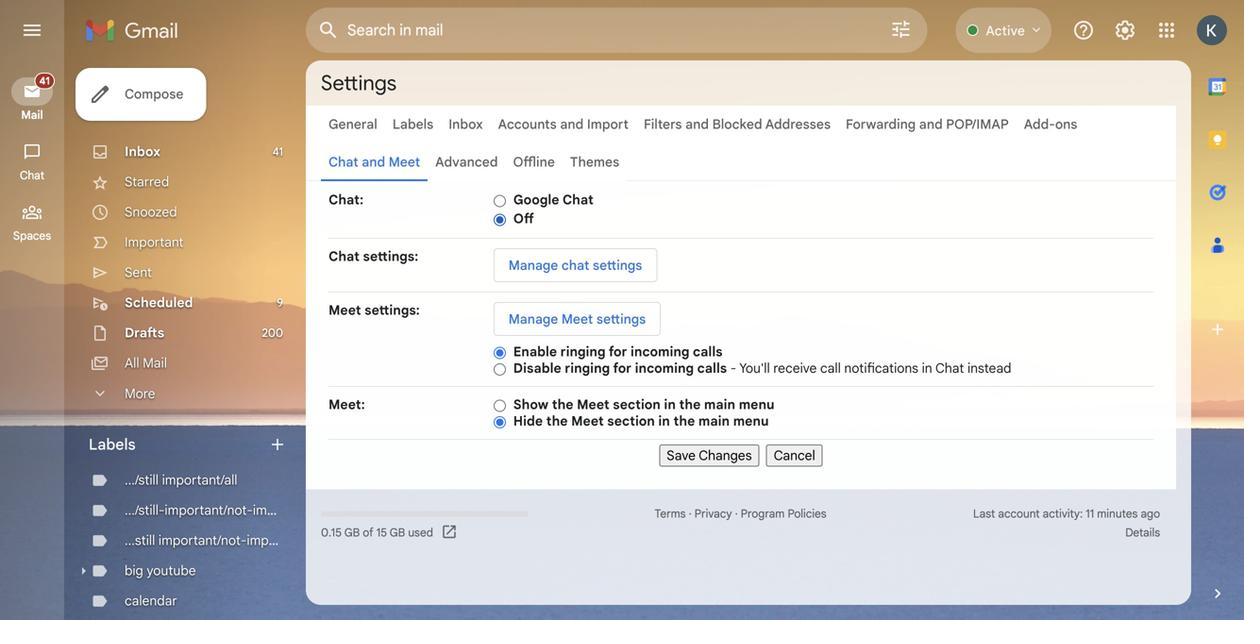 Task type: locate. For each thing, give the bounding box(es) containing it.
settings inside chat settings: manage chat settings
[[593, 257, 643, 274]]

settings: inside chat settings: manage chat settings
[[363, 248, 419, 265]]

offline link
[[513, 154, 555, 170]]

for up the show the meet section in the main menu
[[613, 360, 632, 377]]

2 manage from the top
[[509, 311, 558, 327]]

1 horizontal spatial gb
[[390, 526, 405, 540]]

minutes
[[1098, 507, 1138, 521]]

for down manage meet settings
[[609, 344, 627, 360]]

meet right 9
[[329, 302, 361, 319]]

Disable ringing for incoming calls radio
[[494, 362, 506, 377]]

advanced
[[436, 154, 498, 170]]

inbox link up starred link
[[125, 144, 161, 160]]

and down 'general'
[[362, 154, 385, 170]]

0 horizontal spatial navigation
[[0, 60, 66, 620]]

1 · from the left
[[689, 507, 692, 521]]

chat for chat settings: manage chat settings
[[329, 248, 360, 265]]

main down '-'
[[704, 397, 736, 413]]

program
[[741, 507, 785, 521]]

in
[[922, 360, 933, 377], [664, 397, 676, 413], [659, 413, 670, 430]]

manage left chat
[[509, 257, 558, 274]]

0 vertical spatial settings
[[593, 257, 643, 274]]

footer containing terms
[[306, 505, 1177, 543]]

1 vertical spatial important
[[247, 533, 306, 549]]

.../still-
[[125, 502, 165, 519]]

1 horizontal spatial 41
[[273, 145, 283, 159]]

.../still important/all link
[[125, 472, 238, 489]]

inbox up starred link
[[125, 144, 161, 160]]

meet:
[[329, 397, 365, 413]]

gb
[[344, 526, 360, 540], [390, 526, 405, 540]]

41
[[39, 75, 50, 87], [273, 145, 283, 159]]

for
[[609, 344, 627, 360], [613, 360, 632, 377]]

and for chat
[[362, 154, 385, 170]]

labels up the chat and meet
[[393, 116, 434, 133]]

section
[[613, 397, 661, 413], [608, 413, 655, 430]]

all mail
[[125, 355, 167, 372]]

settings: for meet
[[365, 302, 420, 319]]

0 vertical spatial important
[[253, 502, 312, 519]]

200
[[262, 326, 283, 340]]

main up 'save changes'
[[699, 413, 730, 430]]

Enable ringing for incoming calls radio
[[494, 346, 506, 360]]

and for accounts
[[560, 116, 584, 133]]

footer
[[306, 505, 1177, 543]]

0 horizontal spatial mail
[[21, 108, 43, 122]]

gb left the of at the left bottom
[[344, 526, 360, 540]]

1 vertical spatial important/not-
[[159, 533, 247, 549]]

chat for chat
[[20, 169, 44, 183]]

calls
[[693, 344, 723, 360], [698, 360, 727, 377]]

ringing for disable
[[565, 360, 610, 377]]

menu for show the meet section in the main menu
[[739, 397, 775, 413]]

0 horizontal spatial inbox
[[125, 144, 161, 160]]

terms link
[[655, 507, 686, 521]]

receive
[[774, 360, 817, 377]]

chat settings: manage chat settings
[[329, 248, 643, 274]]

important left 0.15 at the bottom left of the page
[[247, 533, 306, 549]]

tab list
[[1192, 60, 1245, 552]]

inbox up advanced link
[[449, 116, 483, 133]]

0 vertical spatial manage
[[509, 257, 558, 274]]

0 horizontal spatial labels
[[89, 435, 136, 454]]

terms
[[655, 507, 686, 521]]

important up ...still important/not-important
[[253, 502, 312, 519]]

sent
[[125, 264, 152, 281]]

settings right chat
[[593, 257, 643, 274]]

meet settings:
[[329, 302, 420, 319]]

manage inside chat settings: manage chat settings
[[509, 257, 558, 274]]

chat up chat:
[[329, 154, 359, 170]]

Search in mail text field
[[348, 21, 837, 40]]

Google Chat radio
[[494, 194, 506, 208]]

and left import
[[560, 116, 584, 133]]

menu down you'll
[[739, 397, 775, 413]]

save changes
[[667, 448, 752, 464]]

offline
[[513, 154, 555, 170]]

ringing
[[561, 344, 606, 360], [565, 360, 610, 377]]

inbox link up advanced link
[[449, 116, 483, 133]]

changes
[[699, 448, 752, 464]]

.../still-important/not-important
[[125, 502, 312, 519]]

google chat
[[514, 192, 594, 208]]

pop/imap
[[947, 116, 1009, 133]]

navigation
[[0, 60, 66, 620], [329, 440, 1154, 467]]

1 vertical spatial labels
[[89, 435, 136, 454]]

ringing right disable at the bottom left
[[565, 360, 610, 377]]

activity:
[[1043, 507, 1083, 521]]

ringing down manage meet settings button
[[561, 344, 606, 360]]

details link
[[1126, 526, 1161, 540]]

important link
[[125, 234, 184, 251]]

mail right all
[[143, 355, 167, 372]]

meet up enable ringing for incoming calls at bottom
[[562, 311, 593, 327]]

starred
[[125, 174, 169, 190]]

0 horizontal spatial 41
[[39, 75, 50, 87]]

meet for show
[[577, 397, 610, 413]]

privacy
[[695, 507, 732, 521]]

0 horizontal spatial ·
[[689, 507, 692, 521]]

0 vertical spatial inbox link
[[449, 116, 483, 133]]

chat and meet
[[329, 154, 420, 170]]

meet right the show
[[571, 413, 604, 430]]

0 vertical spatial inbox
[[449, 116, 483, 133]]

11
[[1086, 507, 1095, 521]]

compose
[[125, 86, 184, 102]]

cancel
[[774, 448, 816, 464]]

1 vertical spatial 41
[[273, 145, 283, 159]]

manage chat settings button
[[494, 248, 658, 282]]

important/not- up the ...still important/not-important link
[[165, 502, 253, 519]]

inbox for inbox link to the right
[[449, 116, 483, 133]]

-
[[731, 360, 737, 377]]

Show the Meet section in the main menu radio
[[494, 399, 506, 413]]

1 vertical spatial inbox link
[[125, 144, 161, 160]]

and right filters
[[686, 116, 709, 133]]

1 horizontal spatial inbox
[[449, 116, 483, 133]]

notifications
[[845, 360, 919, 377]]

·
[[689, 507, 692, 521], [735, 507, 738, 521]]

mail down 41 link
[[21, 108, 43, 122]]

1 vertical spatial inbox
[[125, 144, 161, 160]]

call
[[821, 360, 841, 377]]

last account activity: 11 minutes ago details
[[974, 507, 1161, 540]]

show
[[514, 397, 549, 413]]

important/not- down .../still-important/not-important link
[[159, 533, 247, 549]]

disable
[[514, 360, 562, 377]]

settings: for chat
[[363, 248, 419, 265]]

chat inside chat settings: manage chat settings
[[329, 248, 360, 265]]

instead
[[968, 360, 1012, 377]]

inbox
[[449, 116, 483, 133], [125, 144, 161, 160]]

1 horizontal spatial ·
[[735, 507, 738, 521]]

1 vertical spatial manage
[[509, 311, 558, 327]]

1 manage from the top
[[509, 257, 558, 274]]

section for show
[[613, 397, 661, 413]]

meet inside button
[[562, 311, 593, 327]]

filters and blocked addresses link
[[644, 116, 831, 133]]

gb right 15
[[390, 526, 405, 540]]

1 vertical spatial settings:
[[365, 302, 420, 319]]

menu up the changes
[[734, 413, 769, 430]]

settings up enable ringing for incoming calls at bottom
[[597, 311, 646, 327]]

meet for hide
[[571, 413, 604, 430]]

policies
[[788, 507, 827, 521]]

and for forwarding
[[920, 116, 943, 133]]

0 vertical spatial labels
[[393, 116, 434, 133]]

1 vertical spatial settings
[[597, 311, 646, 327]]

1 horizontal spatial navigation
[[329, 440, 1154, 467]]

labels up .../still
[[89, 435, 136, 454]]

· right privacy 'link'
[[735, 507, 738, 521]]

inbox link
[[449, 116, 483, 133], [125, 144, 161, 160]]

scheduled link
[[125, 295, 193, 311]]

last
[[974, 507, 996, 521]]

main menu image
[[21, 19, 43, 42]]

0 vertical spatial mail
[[21, 108, 43, 122]]

labels for labels link
[[393, 116, 434, 133]]

meet down labels link
[[389, 154, 420, 170]]

chat down chat:
[[329, 248, 360, 265]]

account
[[999, 507, 1040, 521]]

.../still
[[125, 472, 159, 489]]

calendar link
[[125, 593, 177, 610]]

Search in mail search field
[[306, 8, 928, 53]]

menu
[[739, 397, 775, 413], [734, 413, 769, 430]]

0 vertical spatial settings:
[[363, 248, 419, 265]]

manage up enable
[[509, 311, 558, 327]]

forwarding
[[846, 116, 916, 133]]

meet down enable ringing for incoming calls at bottom
[[577, 397, 610, 413]]

program policies link
[[741, 507, 827, 521]]

0 vertical spatial important/not-
[[165, 502, 253, 519]]

chat
[[562, 257, 590, 274]]

advanced link
[[436, 154, 498, 170]]

chat down the mail heading
[[20, 169, 44, 183]]

themes
[[570, 154, 620, 170]]

import
[[587, 116, 629, 133]]

1 gb from the left
[[344, 526, 360, 540]]

important/not-
[[165, 502, 253, 519], [159, 533, 247, 549]]

· right terms
[[689, 507, 692, 521]]

settings inside button
[[597, 311, 646, 327]]

0 horizontal spatial gb
[[344, 526, 360, 540]]

mail inside heading
[[21, 108, 43, 122]]

chat inside chat heading
[[20, 169, 44, 183]]

and left pop/imap
[[920, 116, 943, 133]]

1 horizontal spatial labels
[[393, 116, 434, 133]]

gmail image
[[85, 11, 188, 49]]

incoming
[[631, 344, 690, 360], [635, 360, 694, 377]]

drafts link
[[125, 325, 164, 341]]

9
[[277, 296, 283, 310]]

1 vertical spatial mail
[[143, 355, 167, 372]]



Task type: vqa. For each thing, say whether or not it's contained in the screenshot.
Receive
yes



Task type: describe. For each thing, give the bounding box(es) containing it.
sent link
[[125, 264, 152, 281]]

section for hide
[[608, 413, 655, 430]]

search in mail image
[[312, 13, 346, 47]]

add-ons
[[1024, 116, 1078, 133]]

blocked
[[713, 116, 763, 133]]

and for filters
[[686, 116, 709, 133]]

ringing for enable
[[561, 344, 606, 360]]

in for hide the meet section in the main menu
[[659, 413, 670, 430]]

follow link to manage storage image
[[441, 524, 460, 543]]

calendar
[[125, 593, 177, 610]]

in for show the meet section in the main menu
[[664, 397, 676, 413]]

navigation containing mail
[[0, 60, 66, 620]]

disable ringing for incoming calls - you'll receive call notifications in chat instead
[[514, 360, 1012, 377]]

add-ons link
[[1024, 116, 1078, 133]]

important for .../still-important/not-important
[[253, 502, 312, 519]]

themes link
[[570, 154, 620, 170]]

chat heading
[[0, 168, 64, 183]]

hide the meet section in the main menu
[[514, 413, 769, 430]]

settings
[[321, 70, 397, 96]]

chat and meet link
[[329, 154, 420, 170]]

labels link
[[393, 116, 434, 133]]

used
[[408, 526, 433, 540]]

meet for chat
[[389, 154, 420, 170]]

menu for hide the meet section in the main menu
[[734, 413, 769, 430]]

1 horizontal spatial mail
[[143, 355, 167, 372]]

terms · privacy · program policies
[[655, 507, 827, 521]]

chat left the instead
[[936, 360, 965, 377]]

41 link
[[11, 73, 55, 106]]

of
[[363, 526, 374, 540]]

you'll
[[740, 360, 770, 377]]

more button
[[76, 379, 295, 409]]

starred link
[[125, 174, 169, 190]]

important/not- for .../still-
[[165, 502, 253, 519]]

general
[[329, 116, 378, 133]]

accounts and import
[[498, 116, 629, 133]]

15
[[377, 526, 387, 540]]

accounts and import link
[[498, 116, 629, 133]]

2 · from the left
[[735, 507, 738, 521]]

labels for the labels heading on the left bottom of the page
[[89, 435, 136, 454]]

show the meet section in the main menu
[[514, 397, 775, 413]]

main for hide the meet section in the main menu
[[699, 413, 730, 430]]

spaces
[[13, 229, 51, 243]]

ons
[[1056, 116, 1078, 133]]

important/all
[[162, 472, 238, 489]]

2 gb from the left
[[390, 526, 405, 540]]

support image
[[1073, 19, 1096, 42]]

hide
[[514, 413, 543, 430]]

google
[[514, 192, 560, 208]]

1 horizontal spatial inbox link
[[449, 116, 483, 133]]

Off radio
[[494, 213, 506, 227]]

calls for disable ringing for incoming calls - you'll receive call notifications in chat instead
[[698, 360, 727, 377]]

0.15
[[321, 526, 342, 540]]

snoozed
[[125, 204, 177, 221]]

big
[[125, 563, 143, 579]]

chat down themes
[[563, 192, 594, 208]]

for for enable
[[609, 344, 627, 360]]

.../still important/all
[[125, 472, 238, 489]]

.../still-important/not-important link
[[125, 502, 312, 519]]

all
[[125, 355, 139, 372]]

main for show the meet section in the main menu
[[704, 397, 736, 413]]

all mail link
[[125, 355, 167, 372]]

spaces heading
[[0, 229, 64, 244]]

scheduled
[[125, 295, 193, 311]]

0 horizontal spatial inbox link
[[125, 144, 161, 160]]

save
[[667, 448, 696, 464]]

accounts
[[498, 116, 557, 133]]

calls for enable ringing for incoming calls
[[693, 344, 723, 360]]

important
[[125, 234, 184, 251]]

more
[[125, 386, 155, 402]]

manage meet settings button
[[494, 302, 661, 336]]

filters
[[644, 116, 682, 133]]

addresses
[[766, 116, 831, 133]]

chat for chat and meet
[[329, 154, 359, 170]]

...still important/not-important
[[125, 533, 306, 549]]

big youtube
[[125, 563, 196, 579]]

settings image
[[1114, 19, 1137, 42]]

snoozed link
[[125, 204, 177, 221]]

privacy link
[[695, 507, 732, 521]]

manage inside button
[[509, 311, 558, 327]]

off
[[514, 211, 534, 227]]

0.15 gb of 15 gb used
[[321, 526, 433, 540]]

enable ringing for incoming calls
[[514, 344, 723, 360]]

compose button
[[76, 68, 206, 121]]

general link
[[329, 116, 378, 133]]

incoming for enable
[[631, 344, 690, 360]]

Hide the Meet section in the main menu radio
[[494, 415, 506, 430]]

for for disable
[[613, 360, 632, 377]]

important/not- for ...still
[[159, 533, 247, 549]]

advanced search options image
[[882, 10, 920, 48]]

big youtube link
[[125, 563, 196, 579]]

important for ...still important/not-important
[[247, 533, 306, 549]]

inbox for inbox link to the left
[[125, 144, 161, 160]]

add-
[[1024, 116, 1056, 133]]

enable
[[514, 344, 557, 360]]

0 vertical spatial 41
[[39, 75, 50, 87]]

incoming for disable
[[635, 360, 694, 377]]

forwarding and pop/imap
[[846, 116, 1009, 133]]

drafts
[[125, 325, 164, 341]]

details
[[1126, 526, 1161, 540]]

labels heading
[[89, 435, 268, 454]]

...still important/not-important link
[[125, 533, 306, 549]]

navigation containing save changes
[[329, 440, 1154, 467]]

save changes button
[[659, 445, 760, 467]]

cancel button
[[767, 445, 823, 467]]

filters and blocked addresses
[[644, 116, 831, 133]]

mail heading
[[0, 108, 64, 123]]



